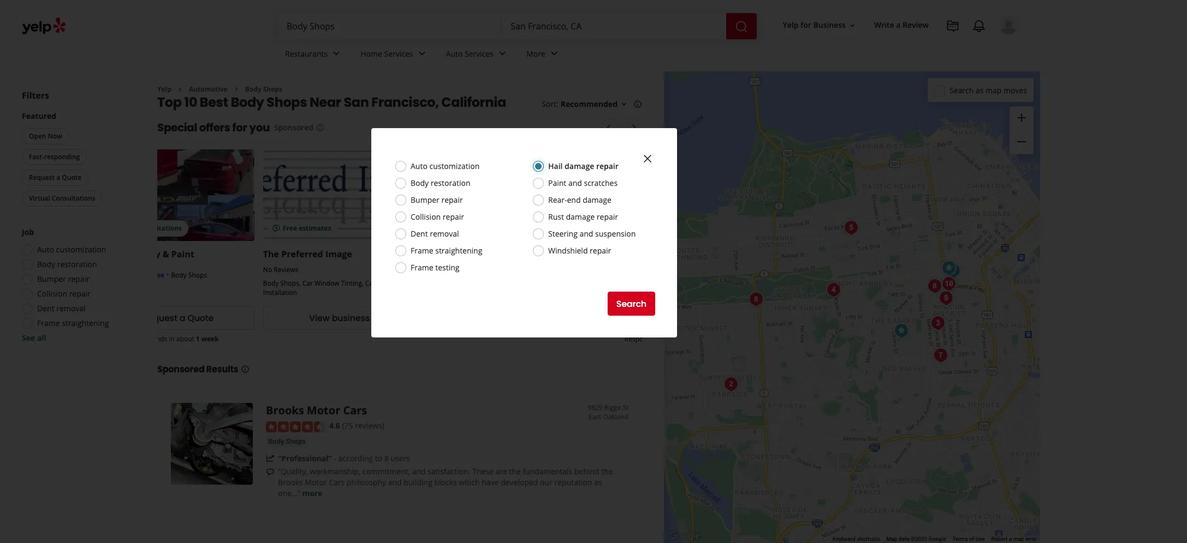 Task type: describe. For each thing, give the bounding box(es) containing it.
search dialog
[[0, 0, 1187, 544]]

collision repair inside search dialog
[[411, 212, 464, 222]]

body inside body shops request a quote
[[586, 282, 602, 291]]

customization inside search dialog
[[430, 161, 480, 171]]

bumper repair inside search dialog
[[411, 195, 463, 205]]

map data ©2023 google
[[887, 537, 946, 543]]

24 chevron down v2 image for restaurants
[[330, 47, 343, 60]]

removal inside option group
[[56, 304, 86, 314]]

st
[[623, 404, 629, 413]]

top
[[157, 94, 182, 112]]

about for responds in about
[[664, 335, 682, 344]]

and up building at the left bottom of the page
[[412, 467, 426, 477]]

in for responds in about 1 week
[[169, 335, 175, 344]]

motor inside "quality, workmanship, commitment, and satisfaction. these are the fundamentals behind the brooks motor cars philosophy and building blocks which have developed our reputation as one…"
[[305, 478, 327, 488]]

satisfaction.
[[428, 467, 470, 477]]

german auto body
[[586, 249, 669, 261]]

4.3 star rating image
[[425, 266, 484, 277]]

california
[[441, 94, 506, 112]]

16 info v2 image for special offers for you
[[316, 124, 325, 132]]

brooks motor cars link
[[266, 404, 367, 419]]

yelp link
[[157, 85, 171, 94]]

4.6 star rating image
[[266, 422, 325, 433]]

straightening inside search dialog
[[435, 246, 482, 256]]

"professional"
[[278, 454, 332, 464]]

shops,
[[280, 279, 301, 289]]

see all button
[[22, 333, 46, 344]]

free for carstar auto world collision
[[444, 224, 459, 233]]

carstar
[[425, 249, 464, 261]]

fast-responding
[[29, 152, 80, 162]]

(75
[[342, 421, 353, 432]]

sort:
[[542, 99, 559, 109]]

the preferred image no reviews body shops, car window tinting, car stereo installation
[[263, 249, 397, 298]]

0 horizontal spatial request a quote button
[[22, 170, 89, 186]]

0 vertical spatial cars
[[343, 404, 367, 419]]

dent inside search dialog
[[411, 229, 428, 239]]

carstar auto world collision
[[425, 249, 555, 261]]

frame testing
[[411, 263, 460, 273]]

1 horizontal spatial request a quote
[[142, 312, 214, 325]]

1 horizontal spatial request
[[142, 312, 177, 325]]

moves
[[1004, 85, 1027, 95]]

european collision center image
[[938, 258, 960, 279]]

use
[[976, 537, 985, 543]]

free estimates link for request
[[586, 150, 739, 242]]

0 vertical spatial frame
[[411, 246, 433, 256]]

ld
[[102, 249, 113, 261]]

request inside featured group
[[29, 173, 55, 182]]

0 horizontal spatial frame straightening
[[37, 318, 109, 329]]

free estimates for image
[[283, 224, 331, 233]]

map for error
[[1013, 537, 1024, 543]]

frame straightening inside search dialog
[[411, 246, 482, 256]]

business
[[332, 312, 370, 325]]

business categories element
[[276, 39, 1019, 71]]

a for write a review link
[[896, 20, 901, 30]]

terms
[[953, 537, 968, 543]]

2 free estimates link from the left
[[425, 150, 578, 242]]

our
[[540, 478, 553, 488]]

report
[[992, 537, 1008, 543]]

job
[[22, 227, 34, 238]]

business
[[813, 20, 846, 30]]

keyboard shortcuts button
[[833, 536, 880, 544]]

1 vertical spatial frame
[[411, 263, 433, 273]]

will's auto body shop image
[[840, 217, 862, 239]]

restaurants link
[[276, 39, 352, 71]]

steering
[[548, 229, 578, 239]]

virtual
[[29, 194, 50, 203]]

1
[[196, 335, 200, 344]]

west wind automotive image
[[924, 276, 946, 297]]

more link
[[518, 39, 569, 71]]

9829 bigge st east oakland
[[588, 404, 629, 422]]

estimates for image
[[299, 224, 331, 233]]

consumer auto body repair image
[[927, 313, 949, 335]]

1 car from the left
[[302, 279, 313, 289]]

san
[[344, 94, 369, 112]]

special
[[157, 120, 197, 136]]

0 vertical spatial body shops
[[245, 85, 282, 94]]

windshield
[[548, 246, 588, 256]]

0 vertical spatial motor
[[307, 404, 340, 419]]

write a review link
[[870, 16, 933, 35]]

see all
[[22, 333, 46, 344]]

1 vertical spatial collision
[[518, 249, 555, 261]]

©2023
[[911, 537, 928, 543]]

16 speech v2 image
[[266, 468, 275, 477]]

body restoration inside option group
[[37, 259, 97, 270]]

0 horizontal spatial collision
[[37, 289, 67, 299]]

of
[[969, 537, 974, 543]]

parkside paint & body shop image
[[720, 374, 742, 396]]

0 horizontal spatial for
[[232, 120, 247, 136]]

a inside body shops request a quote
[[664, 312, 670, 325]]

paint inside search dialog
[[548, 178, 567, 188]]

0 vertical spatial as
[[976, 85, 984, 95]]

24 chevron down v2 image
[[496, 47, 509, 60]]

0 horizontal spatial dent removal
[[37, 304, 86, 314]]

a right report
[[1009, 537, 1012, 543]]

dent removal inside search dialog
[[411, 229, 459, 239]]

tinting,
[[341, 279, 364, 289]]

1 vertical spatial bumper
[[37, 274, 66, 285]]

1 free from the left
[[121, 224, 136, 233]]

body inside option group
[[37, 259, 55, 270]]

review
[[903, 20, 929, 30]]

pacific collision care image
[[930, 345, 952, 367]]

these
[[472, 467, 494, 477]]

collision inside search dialog
[[411, 212, 441, 222]]

top 10 best body shops near san francisco, california
[[157, 94, 506, 112]]

about for responds in about 1 week
[[176, 335, 194, 344]]

behind
[[574, 467, 599, 477]]

testing
[[435, 263, 460, 273]]

a for request a quote button to the middle
[[180, 312, 185, 325]]

ld auto body & paint link
[[102, 249, 194, 261]]

fast-responding button
[[22, 149, 87, 165]]

4.6 (75 reviews)
[[329, 421, 384, 432]]

verified
[[113, 271, 138, 280]]

body restoration inside search dialog
[[411, 178, 471, 188]]

close image
[[641, 152, 654, 165]]

open
[[29, 132, 46, 141]]

hail
[[548, 161, 563, 171]]

16 trending v2 image
[[266, 455, 275, 463]]

damage for hail
[[565, 161, 594, 171]]

oakland
[[603, 413, 629, 422]]

the preferred image link
[[263, 249, 352, 261]]

offers
[[199, 120, 230, 136]]

projects image
[[946, 20, 960, 33]]

shortcuts
[[857, 537, 880, 543]]

rear-
[[548, 195, 567, 205]]

16 chevron right v2 image for body shops
[[232, 85, 241, 94]]

1 vertical spatial body shops
[[171, 271, 207, 280]]

home services link
[[352, 39, 437, 71]]

"quality,
[[278, 467, 308, 477]]

cars inside "quality, workmanship, commitment, and satisfaction. these are the fundamentals behind the brooks motor cars philosophy and building blocks which have developed our reputation as one…"
[[329, 478, 345, 488]]

free for the preferred image
[[283, 224, 297, 233]]

"quality, workmanship, commitment, and satisfaction. these are the fundamentals behind the brooks motor cars philosophy and building blocks which have developed our reputation as one…"
[[278, 467, 613, 499]]

google image
[[667, 530, 703, 544]]

quote inside body shops request a quote
[[672, 312, 698, 325]]

ld auto body & paint
[[102, 249, 194, 261]]

for inside the yelp for business button
[[801, 20, 812, 30]]

free for german auto body
[[606, 224, 620, 233]]

featured
[[22, 111, 56, 121]]

virtual consultations button
[[22, 191, 102, 207]]

write
[[874, 20, 894, 30]]

body shops inside button
[[268, 437, 306, 447]]

consumer auto body repair image
[[927, 313, 949, 335]]

home
[[361, 48, 382, 59]]

auto services
[[446, 48, 494, 59]]

estimates for request
[[622, 224, 654, 233]]

request inside body shops request a quote
[[627, 312, 662, 325]]

"professional" - according to 8 users
[[278, 454, 410, 464]]

responds for responds in about
[[625, 335, 655, 344]]

yelp for yelp link
[[157, 85, 171, 94]]

responds in about
[[625, 335, 683, 344]]

philosophy
[[347, 478, 386, 488]]

quote for request a quote button to the left
[[62, 173, 82, 182]]

free estimates link for image
[[263, 150, 416, 242]]

responds for responds in about 1 week
[[137, 335, 167, 344]]

the
[[263, 249, 279, 261]]

stereo
[[377, 279, 397, 289]]

2 the from the left
[[601, 467, 613, 477]]

damage for rust
[[566, 212, 595, 222]]

developed
[[501, 478, 538, 488]]

1 the from the left
[[509, 467, 521, 477]]

no
[[263, 266, 272, 275]]

reviews
[[274, 266, 298, 275]]

view
[[309, 312, 330, 325]]

1 vertical spatial paint
[[171, 249, 194, 261]]

0 vertical spatial brooks
[[266, 404, 304, 419]]



Task type: locate. For each thing, give the bounding box(es) containing it.
3 16 free estimates v2 image from the left
[[595, 225, 604, 233]]

2 horizontal spatial collision
[[518, 249, 555, 261]]

for left business
[[801, 20, 812, 30]]

auto customization
[[411, 161, 480, 171], [37, 245, 106, 255]]

0 horizontal spatial paint
[[171, 249, 194, 261]]

1 horizontal spatial request a quote button
[[102, 307, 254, 331]]

damage down scratches
[[583, 195, 612, 205]]

dent removal up 'carstar'
[[411, 229, 459, 239]]

1 horizontal spatial bumper repair
[[411, 195, 463, 205]]

request up 'responds in about 1 week'
[[142, 312, 177, 325]]

1 horizontal spatial restoration
[[431, 178, 471, 188]]

bumper repair
[[411, 195, 463, 205], [37, 274, 89, 285]]

yelp
[[783, 20, 799, 30], [157, 85, 171, 94]]

collision up 'all'
[[37, 289, 67, 299]]

0 vertical spatial for
[[801, 20, 812, 30]]

hail damage repair
[[548, 161, 619, 171]]

fast-
[[29, 152, 44, 162]]

free up preferred
[[283, 224, 297, 233]]

yelp for yelp for business
[[783, 20, 799, 30]]

open now button
[[22, 128, 69, 145]]

cars up 4.6 (75 reviews)
[[343, 404, 367, 419]]

keyboard shortcuts
[[833, 537, 880, 543]]

1 horizontal spatial car
[[365, 279, 376, 289]]

1 horizontal spatial responds
[[625, 335, 655, 344]]

collision repair inside option group
[[37, 289, 91, 299]]

group
[[1010, 106, 1034, 155]]

yelp left 10
[[157, 85, 171, 94]]

0 vertical spatial request a quote
[[29, 173, 82, 182]]

2 responds from the left
[[625, 335, 655, 344]]

motor up 4.6 on the left bottom of the page
[[307, 404, 340, 419]]

request a quote button up 'responds in about'
[[586, 307, 739, 331]]

1 horizontal spatial quote
[[187, 312, 214, 325]]

search left moves
[[950, 85, 974, 95]]

2 in from the left
[[656, 335, 662, 344]]

a down fast-responding "button"
[[56, 173, 60, 182]]

yelp left business
[[783, 20, 799, 30]]

windshield repair
[[548, 246, 611, 256]]

0 vertical spatial sponsored
[[274, 123, 314, 133]]

16 free estimates v2 image for request
[[595, 225, 604, 233]]

1 vertical spatial as
[[594, 478, 602, 488]]

24 chevron down v2 image inside more link
[[548, 47, 561, 60]]

search button
[[608, 292, 655, 316]]

services for home services
[[384, 48, 413, 59]]

carstar sunset auto reconstruction image
[[745, 289, 767, 310]]

commitment,
[[362, 467, 410, 477]]

steering and suspension
[[548, 229, 636, 239]]

1 horizontal spatial collision repair
[[411, 212, 464, 222]]

collision up 'carstar'
[[411, 212, 441, 222]]

1 vertical spatial frame straightening
[[37, 318, 109, 329]]

body shops right license
[[171, 271, 207, 280]]

2 estimates from the left
[[460, 224, 493, 233]]

1 about from the left
[[176, 335, 194, 344]]

16 chevron right v2 image
[[176, 85, 185, 94], [232, 85, 241, 94]]

2 horizontal spatial estimates
[[622, 224, 654, 233]]

workmanship,
[[310, 467, 360, 477]]

2 horizontal spatial quote
[[672, 312, 698, 325]]

1 horizontal spatial map
[[1013, 537, 1024, 543]]

in
[[169, 335, 175, 344], [656, 335, 662, 344]]

1 vertical spatial dent
[[37, 304, 54, 314]]

quote for request a quote button to the middle
[[187, 312, 214, 325]]

2 about from the left
[[664, 335, 682, 344]]

responds in about 1 week
[[137, 335, 219, 344]]

0 horizontal spatial 16 chevron right v2 image
[[176, 85, 185, 94]]

16 info v2 image down near
[[316, 124, 325, 132]]

request up 'responds in about'
[[627, 312, 662, 325]]

1 horizontal spatial yelp
[[783, 20, 799, 30]]

0 vertical spatial search
[[950, 85, 974, 95]]

1 horizontal spatial frame straightening
[[411, 246, 482, 256]]

motor up more
[[305, 478, 327, 488]]

for left you
[[232, 120, 247, 136]]

2 vertical spatial collision
[[37, 289, 67, 299]]

the right behind
[[601, 467, 613, 477]]

collision repair up 'carstar'
[[411, 212, 464, 222]]

1 vertical spatial collision repair
[[37, 289, 91, 299]]

0 horizontal spatial quote
[[62, 173, 82, 182]]

soma collision repair image
[[942, 260, 964, 282]]

16 info v2 image for top 10 best body shops near san francisco, california
[[634, 100, 642, 109]]

search for search as map moves
[[950, 85, 974, 95]]

to
[[375, 454, 382, 464]]

24 chevron down v2 image
[[330, 47, 343, 60], [415, 47, 428, 60], [548, 47, 561, 60]]

car
[[302, 279, 313, 289], [365, 279, 376, 289]]

more
[[527, 48, 545, 59]]

a right write
[[896, 20, 901, 30]]

brooks motor cars
[[266, 404, 367, 419]]

1 services from the left
[[384, 48, 413, 59]]

write a review
[[874, 20, 929, 30]]

free estimates up german auto body
[[606, 224, 654, 233]]

suspension
[[595, 229, 636, 239]]

services for auto services
[[465, 48, 494, 59]]

responds
[[137, 335, 167, 344], [625, 335, 655, 344]]

bigge
[[604, 404, 621, 413]]

sponsored for sponsored results
[[157, 364, 205, 377]]

body inside search dialog
[[411, 178, 429, 188]]

1 vertical spatial restoration
[[57, 259, 97, 270]]

sponsored for sponsored
[[274, 123, 314, 133]]

dent removal up 'all'
[[37, 304, 86, 314]]

automotive link
[[189, 85, 228, 94]]

1 in from the left
[[169, 335, 175, 344]]

paint and scratches
[[548, 178, 618, 188]]

1 vertical spatial body shops link
[[266, 437, 308, 448]]

straightening inside option group
[[62, 318, 109, 329]]

and down commitment,
[[388, 478, 402, 488]]

world
[[489, 249, 515, 261]]

1 responds from the left
[[137, 335, 167, 344]]

1 vertical spatial damage
[[583, 195, 612, 205]]

0 horizontal spatial in
[[169, 335, 175, 344]]

24 chevron down v2 image right home services
[[415, 47, 428, 60]]

a up 'responds in about 1 week'
[[180, 312, 185, 325]]

16 info v2 image
[[241, 366, 249, 374]]

cars
[[343, 404, 367, 419], [329, 478, 345, 488]]

3 free estimates link from the left
[[586, 150, 739, 242]]

in left 1 on the bottom of page
[[169, 335, 175, 344]]

1 horizontal spatial about
[[664, 335, 682, 344]]

a for request a quote button to the left
[[56, 173, 60, 182]]

1 vertical spatial body restoration
[[37, 259, 97, 270]]

1 vertical spatial straightening
[[62, 318, 109, 329]]

16 free estimates v2 image down rust damage repair
[[595, 225, 604, 233]]

frame straightening up testing
[[411, 246, 482, 256]]

all
[[37, 333, 46, 344]]

16 chevron right v2 image right best
[[232, 85, 241, 94]]

0 vertical spatial paint
[[548, 178, 567, 188]]

are
[[496, 467, 507, 477]]

quote up 1 on the bottom of page
[[187, 312, 214, 325]]

0 horizontal spatial responds
[[137, 335, 167, 344]]

the grateful dent image
[[891, 320, 912, 342]]

estimates up the preferred image link
[[299, 224, 331, 233]]

1 24 chevron down v2 image from the left
[[330, 47, 343, 60]]

body shops link down 4.6 star rating image
[[266, 437, 308, 448]]

near
[[310, 94, 341, 112]]

sponsored right you
[[274, 123, 314, 133]]

next image
[[628, 121, 641, 135]]

2 16 free estimates v2 image from the left
[[433, 225, 442, 233]]

free left consultations
[[121, 224, 136, 233]]

body restoration
[[411, 178, 471, 188], [37, 259, 97, 270]]

24 chevron down v2 image inside home services 'link'
[[415, 47, 428, 60]]

previous image
[[603, 121, 616, 135]]

more link
[[302, 489, 322, 499]]

16 free estimates v2 image
[[272, 225, 281, 233], [433, 225, 442, 233], [595, 225, 604, 233]]

10
[[184, 94, 197, 112]]

you
[[249, 120, 270, 136]]

avenue body shop image
[[938, 273, 960, 295]]

request a quote button up 'responds in about 1 week'
[[102, 307, 254, 331]]

1 16 free estimates v2 image from the left
[[272, 225, 281, 233]]

a inside group
[[56, 173, 60, 182]]

16 chevron right v2 image for automotive
[[176, 85, 185, 94]]

straightening
[[435, 246, 482, 256], [62, 318, 109, 329]]

1 free estimates link from the left
[[263, 150, 416, 242]]

0 horizontal spatial dent
[[37, 304, 54, 314]]

None search field
[[278, 13, 759, 39]]

0 horizontal spatial estimates
[[299, 224, 331, 233]]

restoration inside search dialog
[[431, 178, 471, 188]]

damage up paint and scratches
[[565, 161, 594, 171]]

end
[[567, 195, 581, 205]]

0 horizontal spatial collision repair
[[37, 289, 91, 299]]

dent up 'all'
[[37, 304, 54, 314]]

2 horizontal spatial 16 free estimates v2 image
[[595, 225, 604, 233]]

2 horizontal spatial free estimates link
[[586, 150, 739, 242]]

estimates up carstar auto world collision at top left
[[460, 224, 493, 233]]

map left the error
[[1013, 537, 1024, 543]]

24 chevron down v2 image right 'restaurants'
[[330, 47, 343, 60]]

1 horizontal spatial collision
[[411, 212, 441, 222]]

zoom in image
[[1015, 111, 1028, 124]]

free estimates for request
[[606, 224, 654, 233]]

services
[[384, 48, 413, 59], [465, 48, 494, 59]]

verified license button
[[113, 270, 164, 280]]

and up end
[[569, 178, 582, 188]]

request up virtual
[[29, 173, 55, 182]]

body shops
[[245, 85, 282, 94], [171, 271, 207, 280], [268, 437, 306, 447]]

1 vertical spatial for
[[232, 120, 247, 136]]

car left stereo
[[365, 279, 376, 289]]

16 info v2 image up next image
[[634, 100, 642, 109]]

0 horizontal spatial auto customization
[[37, 245, 106, 255]]

0 horizontal spatial 16 info v2 image
[[316, 124, 325, 132]]

0 horizontal spatial straightening
[[62, 318, 109, 329]]

1 horizontal spatial for
[[801, 20, 812, 30]]

scratches
[[584, 178, 618, 188]]

notifications image
[[973, 20, 986, 33]]

1 horizontal spatial 16 chevron right v2 image
[[232, 85, 241, 94]]

a
[[896, 20, 901, 30], [56, 173, 60, 182], [180, 312, 185, 325], [664, 312, 670, 325], [1009, 537, 1012, 543]]

collision repair up 'all'
[[37, 289, 91, 299]]

featured group
[[20, 111, 135, 209]]

services right home
[[384, 48, 413, 59]]

2 horizontal spatial request
[[627, 312, 662, 325]]

2 car from the left
[[365, 279, 376, 289]]

dent up 'carstar'
[[411, 229, 428, 239]]

0 horizontal spatial bumper
[[37, 274, 66, 285]]

in down body shops request a quote
[[656, 335, 662, 344]]

0 vertical spatial frame straightening
[[411, 246, 482, 256]]

brooks inside "quality, workmanship, commitment, and satisfaction. these are the fundamentals behind the brooks motor cars philosophy and building blocks which have developed our reputation as one…"
[[278, 478, 303, 488]]

1 horizontal spatial search
[[950, 85, 974, 95]]

0 vertical spatial yelp
[[783, 20, 799, 30]]

body shops up you
[[245, 85, 282, 94]]

reviews)
[[355, 421, 384, 432]]

1 16 chevron right v2 image from the left
[[176, 85, 185, 94]]

users
[[391, 454, 410, 464]]

1 horizontal spatial straightening
[[435, 246, 482, 256]]

google
[[929, 537, 946, 543]]

body
[[245, 85, 261, 94], [231, 94, 264, 112], [411, 178, 429, 188], [139, 249, 160, 261], [647, 249, 669, 261], [37, 259, 55, 270], [171, 271, 187, 280], [263, 279, 279, 289], [586, 282, 602, 291], [268, 437, 285, 447]]

body inside button
[[268, 437, 285, 447]]

quote up 'responds in about'
[[672, 312, 698, 325]]

24 chevron down v2 image right more
[[548, 47, 561, 60]]

brooks up one…"
[[278, 478, 303, 488]]

have
[[482, 478, 499, 488]]

body inside the preferred image no reviews body shops, car window tinting, car stereo installation
[[263, 279, 279, 289]]

request a quote up 'responds in about 1 week'
[[142, 312, 214, 325]]

removal inside search dialog
[[430, 229, 459, 239]]

0 vertical spatial body restoration
[[411, 178, 471, 188]]

home services
[[361, 48, 413, 59]]

24 chevron down v2 image for more
[[548, 47, 561, 60]]

user actions element
[[774, 14, 1034, 81]]

about down body shops request a quote
[[664, 335, 682, 344]]

data
[[899, 537, 910, 543]]

search inside search button
[[616, 298, 647, 310]]

map left moves
[[986, 85, 1002, 95]]

16 chevron down v2 image
[[848, 21, 857, 30]]

window
[[315, 279, 339, 289]]

preferred
[[281, 249, 323, 261]]

1 free estimates from the left
[[283, 224, 331, 233]]

one…"
[[278, 489, 300, 499]]

rust damage repair
[[548, 212, 618, 222]]

free consultations link
[[102, 150, 254, 242]]

brooks up 4.6 star rating image
[[266, 404, 304, 419]]

16 free estimates v2 image up the at left top
[[272, 225, 281, 233]]

9829
[[588, 404, 603, 413]]

1 vertical spatial bumper repair
[[37, 274, 89, 285]]

about left 1 on the bottom of page
[[176, 335, 194, 344]]

carstar auto world collision link
[[425, 249, 555, 261]]

frame up frame testing
[[411, 246, 433, 256]]

consultations
[[137, 224, 182, 233]]

dent removal
[[411, 229, 459, 239], [37, 304, 86, 314]]

bumper
[[411, 195, 440, 205], [37, 274, 66, 285]]

1 vertical spatial brooks
[[278, 478, 303, 488]]

auto inside "business categories" element
[[446, 48, 463, 59]]

2 24 chevron down v2 image from the left
[[415, 47, 428, 60]]

request a quote
[[29, 173, 82, 182], [142, 312, 214, 325]]

bumper inside search dialog
[[411, 195, 440, 205]]

1 vertical spatial request a quote
[[142, 312, 214, 325]]

motor
[[307, 404, 340, 419], [305, 478, 327, 488]]

a up 'responds in about'
[[664, 312, 670, 325]]

in for responds in about
[[656, 335, 662, 344]]

free estimates
[[283, 224, 331, 233], [444, 224, 493, 233], [606, 224, 654, 233]]

16 chevron right v2 image right yelp link
[[176, 85, 185, 94]]

services inside 'link'
[[384, 48, 413, 59]]

restaurants
[[285, 48, 328, 59]]

0 horizontal spatial request a quote
[[29, 173, 82, 182]]

2 services from the left
[[465, 48, 494, 59]]

yelp inside button
[[783, 20, 799, 30]]

3 estimates from the left
[[622, 224, 654, 233]]

1 horizontal spatial in
[[656, 335, 662, 344]]

24 chevron down v2 image for home services
[[415, 47, 428, 60]]

16 free estimates v2 image up 'carstar'
[[433, 225, 442, 233]]

repair
[[596, 161, 619, 171], [442, 195, 463, 205], [443, 212, 464, 222], [597, 212, 618, 222], [590, 246, 611, 256], [68, 274, 89, 285], [69, 289, 91, 299]]

0 horizontal spatial yelp
[[157, 85, 171, 94]]

0 vertical spatial collision
[[411, 212, 441, 222]]

1 horizontal spatial bumper
[[411, 195, 440, 205]]

1 vertical spatial customization
[[56, 245, 106, 255]]

cars down workmanship,
[[329, 478, 345, 488]]

as inside "quality, workmanship, commitment, and satisfaction. these are the fundamentals behind the brooks motor cars philosophy and building blocks which have developed our reputation as one…"
[[594, 478, 602, 488]]

body shops down 4.6 star rating image
[[268, 437, 306, 447]]

license
[[140, 271, 164, 280]]

2 horizontal spatial free estimates
[[606, 224, 654, 233]]

0 vertical spatial bumper repair
[[411, 195, 463, 205]]

3 free from the left
[[444, 224, 459, 233]]

auto inside search dialog
[[411, 161, 428, 171]]

1 horizontal spatial 24 chevron down v2 image
[[415, 47, 428, 60]]

damage down rear-end damage
[[566, 212, 595, 222]]

1 vertical spatial map
[[1013, 537, 1024, 543]]

1 vertical spatial cars
[[329, 478, 345, 488]]

bumper repair inside option group
[[37, 274, 89, 285]]

quote up consultations
[[62, 173, 82, 182]]

request a quote inside featured group
[[29, 173, 82, 182]]

1 vertical spatial motor
[[305, 478, 327, 488]]

week
[[201, 335, 219, 344]]

auto customization inside search dialog
[[411, 161, 480, 171]]

map for moves
[[986, 85, 1002, 95]]

search up 'responds in about'
[[616, 298, 647, 310]]

services left 24 chevron down v2 icon
[[465, 48, 494, 59]]

automotive
[[189, 85, 228, 94]]

estimates up german auto body
[[622, 224, 654, 233]]

free estimates link
[[263, 150, 416, 242], [425, 150, 578, 242], [586, 150, 739, 242]]

body shops link up you
[[245, 85, 282, 94]]

0 vertical spatial straightening
[[435, 246, 482, 256]]

free estimates up the preferred image link
[[283, 224, 331, 233]]

building
[[404, 478, 432, 488]]

free estimates up carstar auto world collision at top left
[[444, 224, 493, 233]]

frame left testing
[[411, 263, 433, 273]]

1 horizontal spatial estimates
[[460, 224, 493, 233]]

1 estimates from the left
[[299, 224, 331, 233]]

avenue body shop image
[[938, 273, 960, 295]]

stan carlsen body shop image
[[823, 279, 845, 301], [823, 279, 845, 301]]

search for search
[[616, 298, 647, 310]]

1 horizontal spatial free estimates link
[[425, 150, 578, 242]]

domport auto body image
[[935, 288, 957, 309]]

3 free estimates from the left
[[606, 224, 654, 233]]

2 vertical spatial frame
[[37, 318, 60, 329]]

0 vertical spatial customization
[[430, 161, 480, 171]]

the up developed
[[509, 467, 521, 477]]

car right shops,
[[302, 279, 313, 289]]

responds down search button
[[625, 335, 655, 344]]

1 horizontal spatial auto customization
[[411, 161, 480, 171]]

view business
[[309, 312, 370, 325]]

0 vertical spatial body shops link
[[245, 85, 282, 94]]

option group containing job
[[19, 227, 135, 344]]

quote inside featured group
[[62, 173, 82, 182]]

reputation
[[555, 478, 592, 488]]

0 vertical spatial restoration
[[431, 178, 471, 188]]

2 16 chevron right v2 image from the left
[[232, 85, 241, 94]]

as left moves
[[976, 85, 984, 95]]

16 free estimates v2 image for image
[[272, 225, 281, 233]]

shops inside body shops request a quote
[[604, 282, 622, 291]]

2 free from the left
[[283, 224, 297, 233]]

1 horizontal spatial removal
[[430, 229, 459, 239]]

the
[[509, 467, 521, 477], [601, 467, 613, 477]]

2 horizontal spatial request a quote button
[[586, 307, 739, 331]]

0 vertical spatial removal
[[430, 229, 459, 239]]

as down behind
[[594, 478, 602, 488]]

map region
[[625, 0, 1044, 544]]

brooks motor cars image
[[171, 404, 253, 486]]

body shops request a quote
[[586, 282, 698, 325]]

1 horizontal spatial 16 free estimates v2 image
[[433, 225, 442, 233]]

option group
[[19, 227, 135, 344]]

free up german
[[606, 224, 620, 233]]

paint up rear-
[[548, 178, 567, 188]]

frame inside option group
[[37, 318, 60, 329]]

paint right '&'
[[171, 249, 194, 261]]

0 horizontal spatial the
[[509, 467, 521, 477]]

free up 'carstar'
[[444, 224, 459, 233]]

german
[[586, 249, 621, 261]]

damage
[[565, 161, 594, 171], [583, 195, 612, 205], [566, 212, 595, 222]]

3 24 chevron down v2 image from the left
[[548, 47, 561, 60]]

0 horizontal spatial map
[[986, 85, 1002, 95]]

2 free estimates from the left
[[444, 224, 493, 233]]

auto customization inside option group
[[37, 245, 106, 255]]

installation
[[263, 289, 297, 298]]

request a quote down fast-responding "button"
[[29, 173, 82, 182]]

shops inside button
[[286, 437, 306, 447]]

zoom out image
[[1015, 136, 1028, 149]]

4 free from the left
[[606, 224, 620, 233]]

search image
[[735, 20, 748, 33]]

collision right world
[[518, 249, 555, 261]]

responding
[[44, 152, 80, 162]]

request a quote button down fast-responding "button"
[[22, 170, 89, 186]]

0 horizontal spatial request
[[29, 173, 55, 182]]

and down rust damage repair
[[580, 229, 593, 239]]

2 vertical spatial damage
[[566, 212, 595, 222]]

frame straightening up 'all'
[[37, 318, 109, 329]]

sponsored down 'responds in about 1 week'
[[157, 364, 205, 377]]

frame up 'all'
[[37, 318, 60, 329]]

1 horizontal spatial sponsored
[[274, 123, 314, 133]]

free consultations
[[121, 224, 182, 233]]

0 horizontal spatial about
[[176, 335, 194, 344]]

body shops button
[[266, 437, 308, 448]]

see
[[22, 333, 35, 344]]

16 info v2 image
[[634, 100, 642, 109], [316, 124, 325, 132]]

1 vertical spatial 16 info v2 image
[[316, 124, 325, 132]]

0 horizontal spatial body restoration
[[37, 259, 97, 270]]

0 horizontal spatial customization
[[56, 245, 106, 255]]

24 chevron down v2 image inside "restaurants" link
[[330, 47, 343, 60]]

and
[[569, 178, 582, 188], [580, 229, 593, 239], [412, 467, 426, 477], [388, 478, 402, 488]]

responds left 1 on the bottom of page
[[137, 335, 167, 344]]

according
[[338, 454, 373, 464]]



Task type: vqa. For each thing, say whether or not it's contained in the screenshot.
Shop
no



